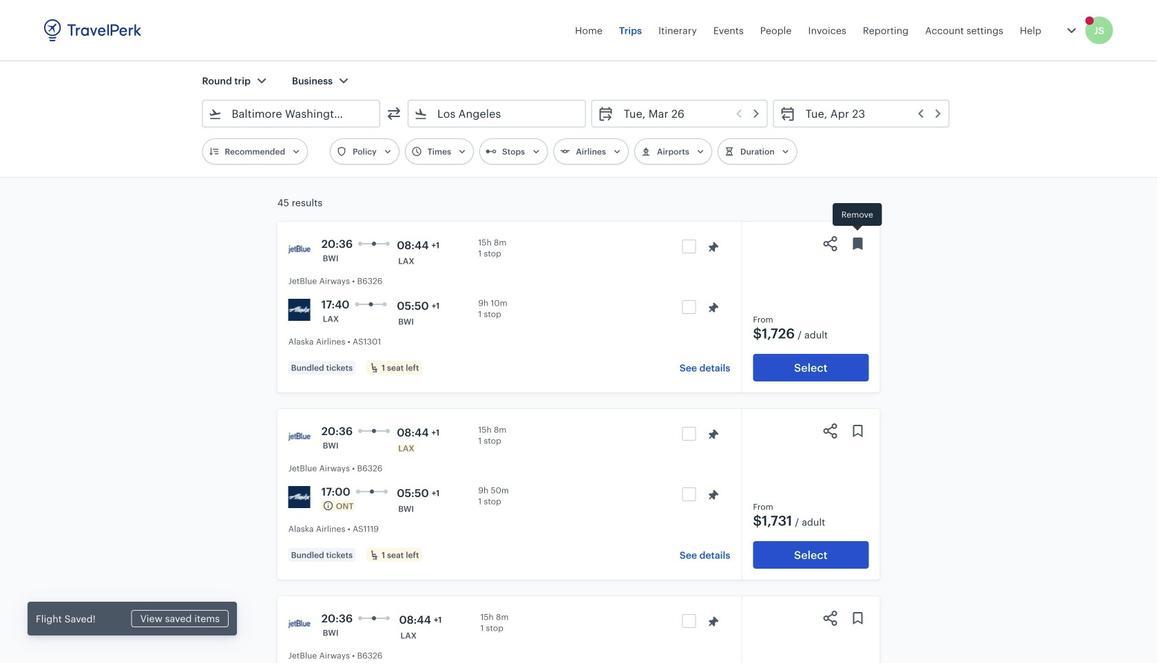 Task type: describe. For each thing, give the bounding box(es) containing it.
From search field
[[222, 103, 362, 125]]

To search field
[[428, 103, 568, 125]]

alaska airlines image for 2nd jetblue airways icon from the bottom
[[288, 299, 311, 321]]

Return field
[[796, 103, 944, 125]]

jetblue airways image
[[288, 426, 311, 448]]

1 jetblue airways image from the top
[[288, 238, 311, 260]]



Task type: locate. For each thing, give the bounding box(es) containing it.
0 vertical spatial alaska airlines image
[[288, 299, 311, 321]]

2 jetblue airways image from the top
[[288, 613, 311, 635]]

alaska airlines image
[[288, 299, 311, 321], [288, 486, 311, 509]]

1 alaska airlines image from the top
[[288, 299, 311, 321]]

2 alaska airlines image from the top
[[288, 486, 311, 509]]

1 vertical spatial alaska airlines image
[[288, 486, 311, 509]]

jetblue airways image
[[288, 238, 311, 260], [288, 613, 311, 635]]

tooltip
[[833, 203, 882, 233]]

0 vertical spatial jetblue airways image
[[288, 238, 311, 260]]

Depart field
[[614, 103, 762, 125]]

alaska airlines image for jetblue airways image at left bottom
[[288, 486, 311, 509]]

1 vertical spatial jetblue airways image
[[288, 613, 311, 635]]



Task type: vqa. For each thing, say whether or not it's contained in the screenshot.
"Add traveler" search box on the bottom of page
no



